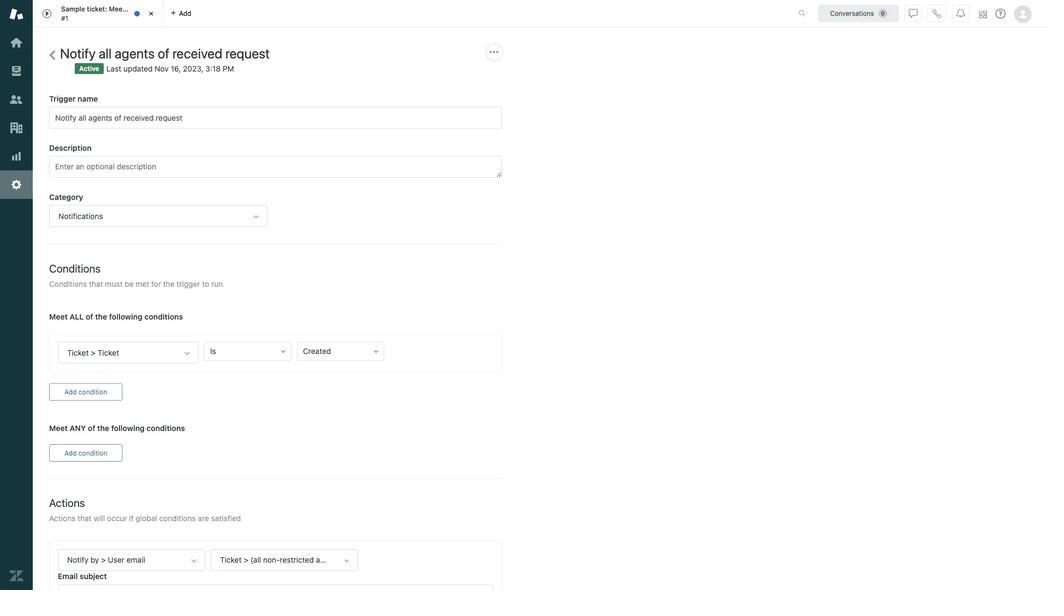 Task type: vqa. For each thing, say whether or not it's contained in the screenshot.
Sample
yes



Task type: describe. For each thing, give the bounding box(es) containing it.
conversations
[[831, 10, 875, 17]]

ticket
[[139, 5, 157, 13]]

sample
[[61, 5, 85, 13]]

get started image
[[9, 36, 23, 50]]

notifications image
[[957, 9, 966, 18]]

ticket:
[[87, 5, 107, 13]]

organizations image
[[9, 121, 23, 135]]

tab containing sample ticket: meet the ticket
[[33, 0, 164, 27]]

#1
[[61, 14, 68, 22]]

add
[[179, 10, 191, 17]]

close image
[[146, 8, 157, 19]]

reporting image
[[9, 149, 23, 163]]

zendesk support image
[[9, 7, 23, 21]]

tabs tab list
[[33, 0, 788, 27]]

get help image
[[997, 9, 1006, 19]]

conversations button
[[819, 5, 900, 22]]

customers image
[[9, 92, 23, 107]]



Task type: locate. For each thing, give the bounding box(es) containing it.
main element
[[0, 0, 33, 590]]

zendesk image
[[9, 569, 23, 583]]

the
[[127, 5, 137, 13]]

zendesk products image
[[980, 11, 988, 18]]

sample ticket: meet the ticket #1
[[61, 5, 157, 22]]

meet
[[109, 5, 125, 13]]

button displays agent's chat status as invisible. image
[[910, 9, 918, 18]]

add button
[[164, 0, 198, 27]]

views image
[[9, 64, 23, 78]]

admin image
[[9, 178, 23, 192]]

tab
[[33, 0, 164, 27]]



